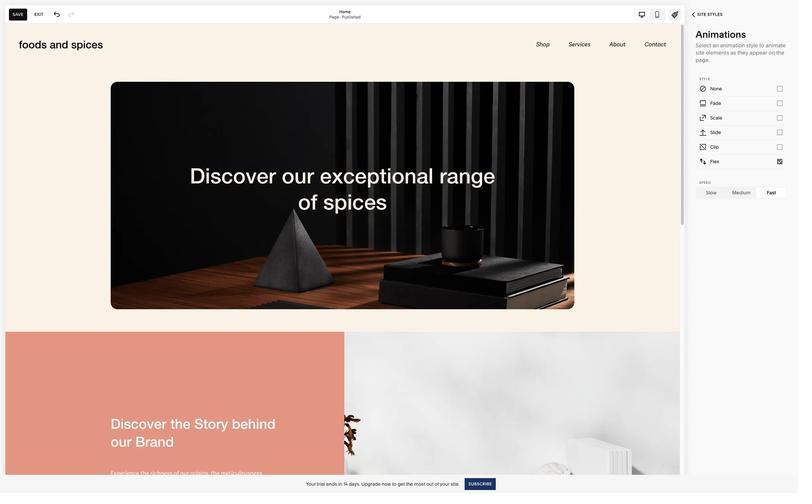 Task type: locate. For each thing, give the bounding box(es) containing it.
exit
[[34, 12, 43, 17]]

flex
[[710, 159, 719, 165]]

0 vertical spatial tab list
[[634, 9, 665, 20]]

animations
[[696, 29, 746, 40]]

animations select an animation style to animate site elements as they appear on the page.
[[696, 29, 786, 63]]

speed
[[699, 181, 711, 184]]

days.
[[349, 481, 360, 487]]

0 horizontal spatial to
[[392, 481, 397, 487]]

0 vertical spatial the
[[776, 49, 784, 56]]

to left get
[[392, 481, 397, 487]]

none image
[[699, 85, 707, 92]]

home page · published
[[329, 9, 361, 19]]

none
[[710, 86, 722, 92]]

site
[[696, 49, 705, 56]]

ends
[[326, 481, 337, 487]]

1 horizontal spatial to
[[759, 42, 764, 49]]

medium button
[[726, 187, 756, 198]]

0 horizontal spatial the
[[406, 481, 413, 487]]

home
[[339, 9, 351, 14]]

1 horizontal spatial the
[[776, 49, 784, 56]]

slide
[[710, 129, 721, 135]]

1 vertical spatial tab list
[[696, 187, 787, 198]]

on
[[769, 49, 775, 56]]

subscribe
[[469, 482, 492, 487]]

site.
[[451, 481, 460, 487]]

slide image
[[699, 129, 707, 136]]

the inside 'animations select an animation style to animate site elements as they appear on the page.'
[[776, 49, 784, 56]]

as
[[731, 49, 736, 56]]

exit button
[[31, 8, 47, 20]]

page.
[[696, 57, 710, 63]]

clip
[[710, 144, 719, 150]]

scale
[[710, 115, 722, 121]]

medium
[[732, 190, 751, 196]]

1 horizontal spatial tab list
[[696, 187, 787, 198]]

to
[[759, 42, 764, 49], [392, 481, 397, 487]]

the
[[776, 49, 784, 56], [406, 481, 413, 487]]

published
[[342, 14, 361, 19]]

slow
[[706, 190, 717, 196]]

out
[[426, 481, 434, 487]]

to up appear
[[759, 42, 764, 49]]

an
[[713, 42, 719, 49]]

your
[[306, 481, 316, 487]]

select
[[696, 42, 711, 49]]

clip image
[[699, 143, 707, 151]]

animate
[[766, 42, 786, 49]]

0 horizontal spatial tab list
[[634, 9, 665, 20]]

slow button
[[696, 187, 726, 198]]

now
[[382, 481, 391, 487]]

elements
[[706, 49, 729, 56]]

page
[[329, 14, 339, 19]]

upgrade
[[361, 481, 381, 487]]

fade
[[710, 100, 721, 106]]

the right get
[[406, 481, 413, 487]]

1 vertical spatial the
[[406, 481, 413, 487]]

get
[[398, 481, 405, 487]]

tab list
[[634, 9, 665, 20], [696, 187, 787, 198]]

0 vertical spatial to
[[759, 42, 764, 49]]

site
[[697, 12, 706, 17]]

tab list containing slow
[[696, 187, 787, 198]]

the right on at the right top of page
[[776, 49, 784, 56]]

scale image
[[699, 114, 707, 121]]



Task type: vqa. For each thing, say whether or not it's contained in the screenshot.
Flex icon
yes



Task type: describe. For each thing, give the bounding box(es) containing it.
save
[[13, 12, 23, 17]]

trial
[[317, 481, 325, 487]]

your trial ends in 14 days. upgrade now to get the most out of your site.
[[306, 481, 460, 487]]

save button
[[9, 8, 27, 20]]

fade image
[[699, 100, 707, 107]]

styles
[[707, 12, 723, 17]]

in
[[338, 481, 342, 487]]

fast
[[767, 190, 776, 196]]

14
[[343, 481, 348, 487]]

appear
[[750, 49, 767, 56]]

animation
[[720, 42, 745, 49]]

·
[[340, 14, 341, 19]]

most
[[414, 481, 425, 487]]

style
[[746, 42, 758, 49]]

flex image
[[699, 158, 707, 165]]

to inside 'animations select an animation style to animate site elements as they appear on the page.'
[[759, 42, 764, 49]]

subscribe button
[[465, 478, 496, 490]]

of
[[435, 481, 439, 487]]

your
[[440, 481, 450, 487]]

style
[[699, 77, 710, 81]]

they
[[738, 49, 748, 56]]

1 vertical spatial to
[[392, 481, 397, 487]]

fast button
[[756, 187, 787, 198]]

site styles button
[[685, 7, 730, 22]]

site styles
[[697, 12, 723, 17]]



